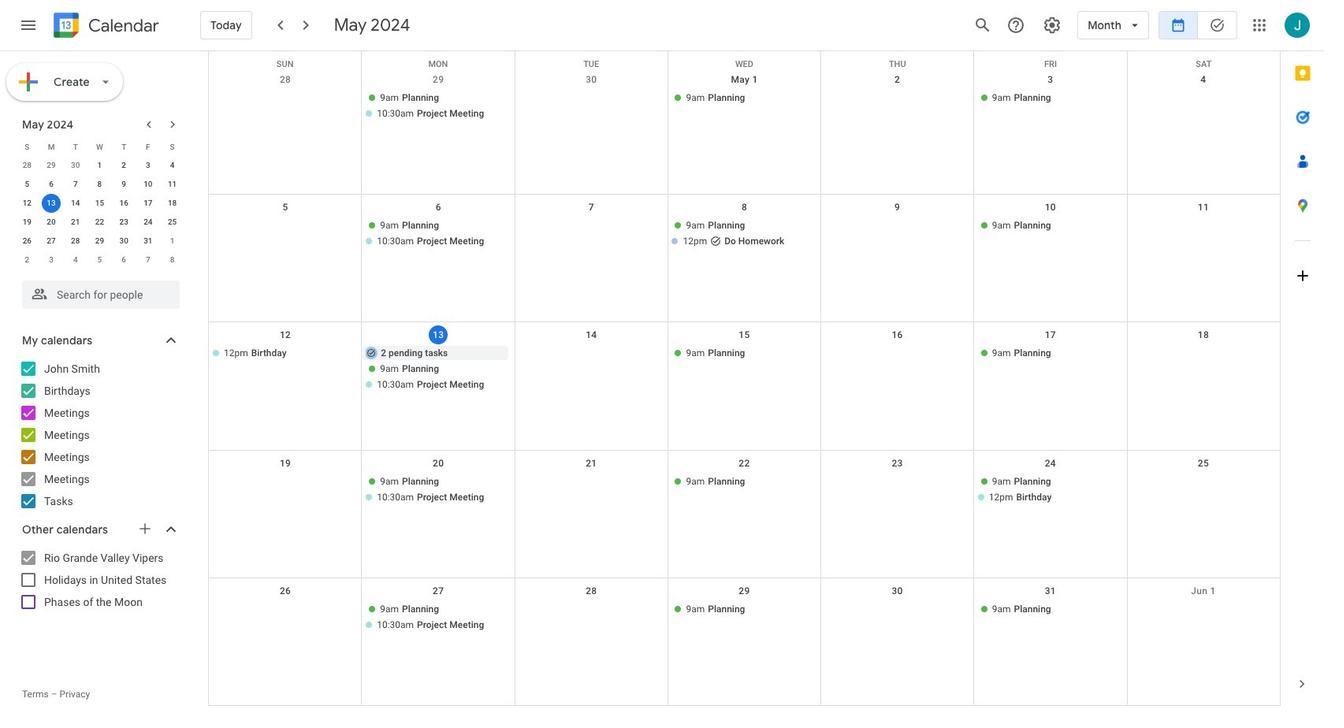 Task type: describe. For each thing, give the bounding box(es) containing it.
7 element
[[66, 175, 85, 194]]

9 element
[[114, 175, 133, 194]]

cell inside may 2024 grid
[[39, 194, 63, 213]]

29 element
[[90, 232, 109, 251]]

other calendars list
[[3, 546, 196, 615]]

3 element
[[139, 156, 158, 175]]

june 6 element
[[114, 251, 133, 270]]

27 element
[[42, 232, 61, 251]]

may 2024 grid
[[15, 137, 184, 270]]

19 element
[[18, 213, 37, 232]]

june 2 element
[[18, 251, 37, 270]]

17 element
[[139, 194, 158, 213]]

13, today element
[[42, 194, 61, 213]]

calendar element
[[50, 9, 159, 44]]

12 element
[[18, 194, 37, 213]]

21 element
[[66, 213, 85, 232]]

june 4 element
[[66, 251, 85, 270]]

28 element
[[66, 232, 85, 251]]

april 29 element
[[42, 156, 61, 175]]

2 element
[[114, 156, 133, 175]]

4 element
[[163, 156, 182, 175]]

Search for people text field
[[32, 281, 170, 309]]

8 element
[[90, 175, 109, 194]]

20 element
[[42, 213, 61, 232]]

june 5 element
[[90, 251, 109, 270]]

16 element
[[114, 194, 133, 213]]



Task type: locate. For each thing, give the bounding box(es) containing it.
grid
[[208, 51, 1280, 706]]

heading
[[85, 16, 159, 35]]

april 28 element
[[18, 156, 37, 175]]

30 element
[[114, 232, 133, 251]]

5 element
[[18, 175, 37, 194]]

cell
[[209, 91, 362, 122], [362, 91, 515, 122], [515, 91, 668, 122], [821, 91, 974, 122], [39, 194, 63, 213], [209, 219, 362, 250], [362, 219, 515, 250], [515, 219, 668, 250], [668, 219, 821, 250], [821, 219, 974, 250], [362, 346, 515, 394], [515, 346, 668, 394], [821, 346, 974, 394], [209, 474, 362, 506], [362, 474, 515, 506], [515, 474, 668, 506], [821, 474, 974, 506], [974, 474, 1127, 506], [209, 602, 362, 634], [362, 602, 515, 634], [515, 602, 668, 634], [821, 602, 974, 634]]

25 element
[[163, 213, 182, 232]]

june 1 element
[[163, 232, 182, 251]]

10 element
[[139, 175, 158, 194]]

None search field
[[0, 274, 196, 309]]

main drawer image
[[19, 16, 38, 35]]

11 element
[[163, 175, 182, 194]]

june 8 element
[[163, 251, 182, 270]]

row group
[[15, 156, 184, 270]]

my calendars list
[[3, 356, 196, 514]]

14 element
[[66, 194, 85, 213]]

heading inside calendar element
[[85, 16, 159, 35]]

1 element
[[90, 156, 109, 175]]

24 element
[[139, 213, 158, 232]]

june 3 element
[[42, 251, 61, 270]]

row
[[209, 51, 1280, 69], [209, 67, 1280, 195], [15, 137, 184, 156], [15, 156, 184, 175], [15, 175, 184, 194], [15, 194, 184, 213], [209, 195, 1280, 323], [15, 213, 184, 232], [15, 232, 184, 251], [15, 251, 184, 270], [209, 323, 1280, 451], [209, 451, 1280, 578], [209, 578, 1280, 706]]

26 element
[[18, 232, 37, 251]]

add other calendars image
[[137, 521, 153, 537]]

april 30 element
[[66, 156, 85, 175]]

6 element
[[42, 175, 61, 194]]

18 element
[[163, 194, 182, 213]]

22 element
[[90, 213, 109, 232]]

tab list
[[1281, 51, 1324, 662]]

june 7 element
[[139, 251, 158, 270]]

31 element
[[139, 232, 158, 251]]

23 element
[[114, 213, 133, 232]]

settings menu image
[[1043, 16, 1062, 35]]

15 element
[[90, 194, 109, 213]]



Task type: vqa. For each thing, say whether or not it's contained in the screenshot.
27 element on the left top of page
yes



